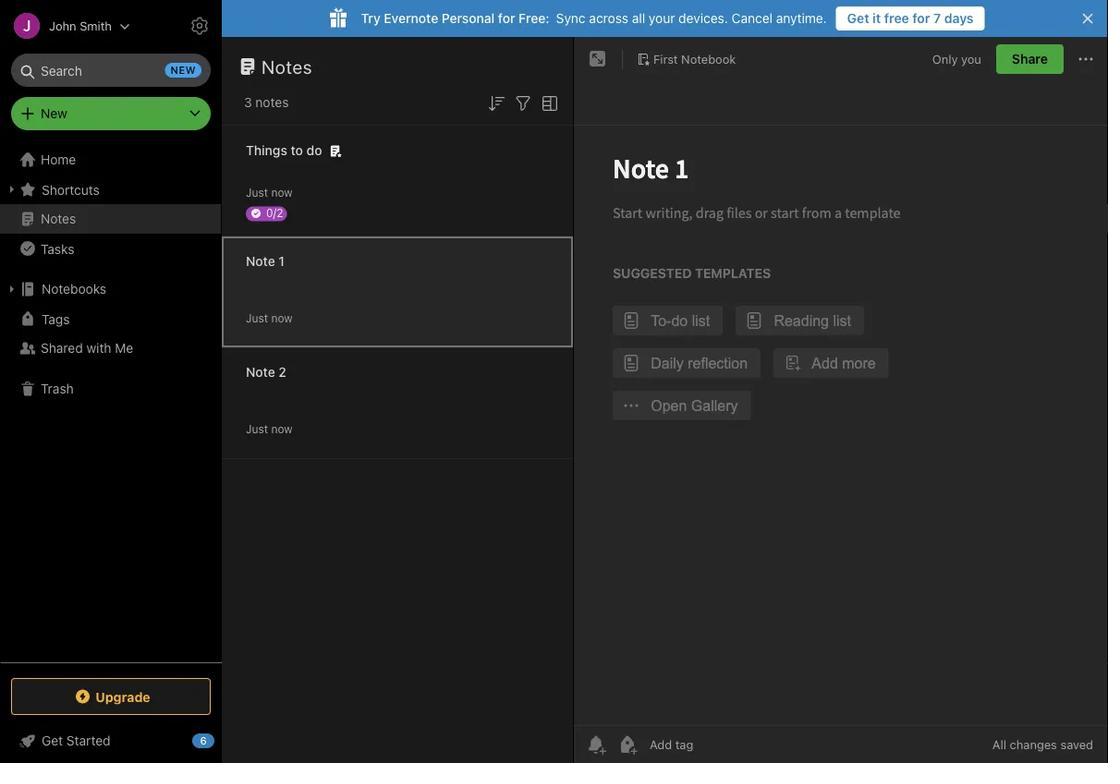 Task type: locate. For each thing, give the bounding box(es) containing it.
More actions field
[[1075, 44, 1098, 74]]

1 vertical spatial just now
[[246, 312, 293, 325]]

1 just from the top
[[246, 186, 268, 199]]

just now
[[246, 186, 293, 199], [246, 312, 293, 325], [246, 423, 293, 436]]

settings image
[[189, 15, 211, 37]]

only
[[933, 52, 958, 66]]

0 vertical spatial now
[[271, 186, 293, 199]]

shortcuts button
[[0, 175, 221, 204]]

0 vertical spatial note
[[246, 254, 275, 269]]

2 vertical spatial just now
[[246, 423, 293, 436]]

get inside help and learning task checklist field
[[42, 734, 63, 749]]

started
[[66, 734, 111, 749]]

trash link
[[0, 374, 221, 404]]

7
[[934, 11, 941, 26]]

for left free:
[[498, 11, 515, 26]]

anytime.
[[776, 11, 827, 26]]

get
[[848, 11, 870, 26], [42, 734, 63, 749]]

Help and Learning task checklist field
[[0, 727, 222, 756]]

just now up note 2 at the left
[[246, 312, 293, 325]]

now down 2
[[271, 423, 293, 436]]

just now down note 2 at the left
[[246, 423, 293, 436]]

get it free for 7 days
[[848, 11, 974, 26]]

get left started
[[42, 734, 63, 749]]

1 horizontal spatial for
[[913, 11, 931, 26]]

expand notebooks image
[[5, 282, 19, 297]]

Add filters field
[[512, 91, 534, 114]]

tooltip
[[447, 49, 547, 85]]

john
[[49, 19, 76, 33]]

2 now from the top
[[271, 312, 293, 325]]

0 vertical spatial just
[[246, 186, 268, 199]]

now up 2
[[271, 312, 293, 325]]

1 horizontal spatial notes
[[262, 55, 313, 77]]

0 vertical spatial get
[[848, 11, 870, 26]]

3 now from the top
[[271, 423, 293, 436]]

just down note 2 at the left
[[246, 423, 268, 436]]

get inside button
[[848, 11, 870, 26]]

notes inside tree
[[41, 211, 76, 227]]

saved
[[1061, 738, 1094, 752]]

1 for from the left
[[498, 11, 515, 26]]

you
[[962, 52, 982, 66]]

get started
[[42, 734, 111, 749]]

for for free:
[[498, 11, 515, 26]]

0 horizontal spatial get
[[42, 734, 63, 749]]

2 for from the left
[[913, 11, 931, 26]]

personal
[[442, 11, 495, 26]]

1 vertical spatial just
[[246, 312, 268, 325]]

Note Editor text field
[[574, 126, 1109, 726]]

tree
[[0, 145, 222, 662]]

now
[[271, 186, 293, 199], [271, 312, 293, 325], [271, 423, 293, 436]]

home link
[[0, 145, 222, 175]]

now up the "0/2"
[[271, 186, 293, 199]]

note
[[246, 254, 275, 269], [246, 365, 275, 380]]

2 vertical spatial now
[[271, 423, 293, 436]]

1 vertical spatial get
[[42, 734, 63, 749]]

1 vertical spatial now
[[271, 312, 293, 325]]

Add tag field
[[648, 737, 787, 753]]

notes up tasks
[[41, 211, 76, 227]]

1 vertical spatial note
[[246, 365, 275, 380]]

note window element
[[574, 37, 1109, 764]]

2 vertical spatial just
[[246, 423, 268, 436]]

note for note 1
[[246, 254, 275, 269]]

notebooks
[[42, 282, 106, 297]]

0 horizontal spatial for
[[498, 11, 515, 26]]

share button
[[997, 44, 1064, 74]]

for
[[498, 11, 515, 26], [913, 11, 931, 26]]

2 note from the top
[[246, 365, 275, 380]]

all
[[993, 738, 1007, 752]]

notes link
[[0, 204, 221, 234]]

1 horizontal spatial get
[[848, 11, 870, 26]]

first
[[654, 52, 678, 66]]

for inside button
[[913, 11, 931, 26]]

1 vertical spatial notes
[[41, 211, 76, 227]]

1 just now from the top
[[246, 186, 293, 199]]

1 now from the top
[[271, 186, 293, 199]]

just now up the "0/2"
[[246, 186, 293, 199]]

just up note 2 at the left
[[246, 312, 268, 325]]

john smith
[[49, 19, 112, 33]]

try
[[361, 11, 381, 26]]

add tag image
[[617, 734, 639, 756]]

2
[[279, 365, 287, 380]]

note left the 1
[[246, 254, 275, 269]]

first notebook
[[654, 52, 736, 66]]

notes up notes
[[262, 55, 313, 77]]

tasks button
[[0, 234, 221, 264]]

1 note from the top
[[246, 254, 275, 269]]

tags
[[42, 311, 70, 327]]

to
[[291, 143, 303, 158]]

just up the "0/2"
[[246, 186, 268, 199]]

0 horizontal spatial notes
[[41, 211, 76, 227]]

tasks
[[41, 241, 74, 256]]

0 vertical spatial just now
[[246, 186, 293, 199]]

your
[[649, 11, 675, 26]]

1
[[279, 254, 285, 269]]

get left it
[[848, 11, 870, 26]]

note left 2
[[246, 365, 275, 380]]

notes
[[262, 55, 313, 77], [41, 211, 76, 227]]

Sort options field
[[485, 91, 508, 114]]

3 notes
[[244, 95, 289, 110]]

all
[[632, 11, 645, 26]]

upgrade
[[95, 690, 150, 705]]

shared with me link
[[0, 334, 221, 363]]

just
[[246, 186, 268, 199], [246, 312, 268, 325], [246, 423, 268, 436]]

tags button
[[0, 304, 221, 334]]

trash
[[41, 381, 74, 397]]

for left "7"
[[913, 11, 931, 26]]



Task type: vqa. For each thing, say whether or not it's contained in the screenshot.
More actions and view options field
no



Task type: describe. For each thing, give the bounding box(es) containing it.
changes
[[1010, 738, 1058, 752]]

3 just now from the top
[[246, 423, 293, 436]]

notebooks link
[[0, 275, 221, 304]]

notes
[[256, 95, 289, 110]]

get for get started
[[42, 734, 63, 749]]

days
[[945, 11, 974, 26]]

View options field
[[534, 91, 561, 114]]

note 1
[[246, 254, 285, 269]]

all changes saved
[[993, 738, 1094, 752]]

note 2
[[246, 365, 287, 380]]

note for note 2
[[246, 365, 275, 380]]

things
[[246, 143, 287, 158]]

Search text field
[[24, 54, 198, 87]]

devices.
[[679, 11, 728, 26]]

share
[[1012, 51, 1049, 67]]

2 just now from the top
[[246, 312, 293, 325]]

add a reminder image
[[585, 734, 607, 756]]

smith
[[80, 19, 112, 33]]

notebook
[[682, 52, 736, 66]]

do
[[307, 143, 322, 158]]

home
[[41, 152, 76, 167]]

shared
[[41, 341, 83, 356]]

add filters image
[[512, 92, 534, 114]]

get for get it free for 7 days
[[848, 11, 870, 26]]

across
[[589, 11, 629, 26]]

tree containing home
[[0, 145, 222, 662]]

upgrade button
[[11, 679, 211, 716]]

sync
[[556, 11, 586, 26]]

2 just from the top
[[246, 312, 268, 325]]

with
[[86, 341, 111, 356]]

shared with me
[[41, 341, 133, 356]]

evernote
[[384, 11, 438, 26]]

cancel
[[732, 11, 773, 26]]

more actions image
[[1075, 48, 1098, 70]]

6
[[200, 736, 207, 748]]

free
[[885, 11, 910, 26]]

new
[[41, 106, 67, 121]]

me
[[115, 341, 133, 356]]

3 just from the top
[[246, 423, 268, 436]]

free:
[[519, 11, 550, 26]]

first notebook button
[[631, 46, 743, 72]]

try evernote personal for free: sync across all your devices. cancel anytime.
[[361, 11, 827, 26]]

for for 7
[[913, 11, 931, 26]]

new button
[[11, 97, 211, 130]]

click to collapse image
[[215, 730, 229, 752]]

0/2
[[266, 207, 283, 220]]

0 vertical spatial notes
[[262, 55, 313, 77]]

shortcuts
[[42, 182, 100, 197]]

only you
[[933, 52, 982, 66]]

3
[[244, 95, 252, 110]]

new
[[171, 64, 196, 76]]

Account field
[[0, 7, 130, 44]]

new search field
[[24, 54, 202, 87]]

it
[[873, 11, 881, 26]]

get it free for 7 days button
[[836, 6, 985, 31]]

things to do
[[246, 143, 322, 158]]

expand note image
[[587, 48, 609, 70]]



